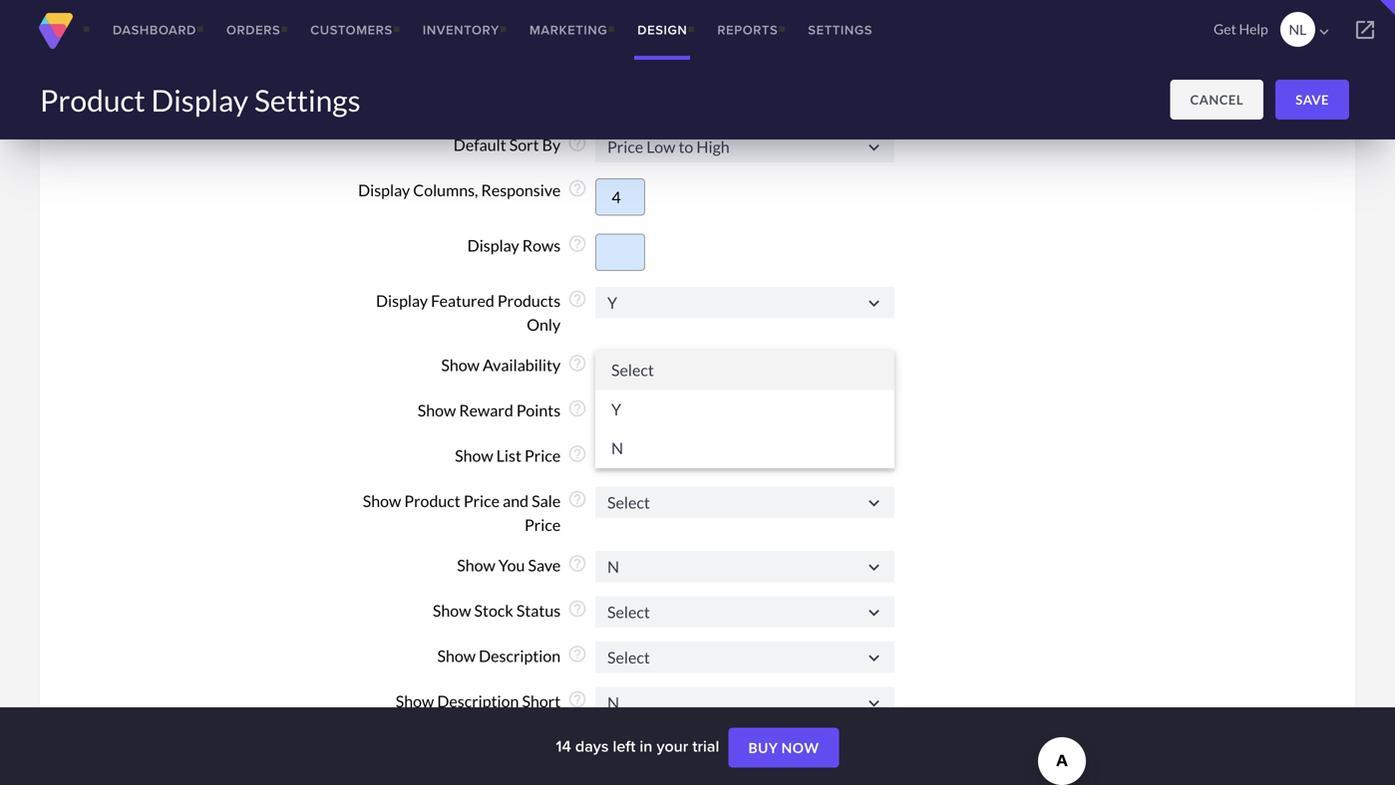 Task type: locate. For each thing, give the bounding box(es) containing it.
5  from the top
[[864, 558, 884, 579]]

help_outline inside show description help_outline
[[567, 645, 587, 665]]

description
[[479, 647, 561, 666], [437, 692, 519, 712]]

1 horizontal spatial save
[[1296, 92, 1329, 108]]

12 help_outline from the top
[[567, 690, 587, 710]]

settings down customers
[[254, 82, 361, 118]]

buy now
[[748, 740, 819, 757]]


[[864, 137, 884, 158], [864, 293, 884, 314], [864, 448, 884, 469], [864, 493, 884, 514], [864, 558, 884, 579], [864, 603, 884, 624], [864, 648, 884, 669], [864, 694, 884, 715]]

display featured products only help_outline
[[376, 289, 587, 335]]

help
[[1239, 20, 1268, 37]]

display for responsive
[[358, 181, 410, 200]]

help_outline down show stock status help_outline
[[567, 645, 587, 665]]

0 vertical spatial save
[[1296, 92, 1329, 108]]

save right you
[[528, 556, 561, 575]]

1 vertical spatial product
[[404, 492, 460, 511]]

0 horizontal spatial settings
[[254, 82, 361, 118]]

get help
[[1214, 20, 1268, 37]]

help_outline right rows
[[567, 234, 587, 254]]

reward
[[459, 401, 513, 420]]

show you save help_outline
[[457, 554, 587, 575]]

1  from the top
[[864, 137, 884, 158]]

1 vertical spatial save
[[528, 556, 561, 575]]

product left and
[[404, 492, 460, 511]]

save
[[1296, 92, 1329, 108], [528, 556, 561, 575]]

save link
[[1276, 80, 1349, 120]]

you
[[498, 556, 525, 575]]

show inside show description help_outline
[[437, 647, 476, 666]]

status
[[516, 601, 561, 621]]

show inside show product price and sale price help_outline
[[363, 492, 401, 511]]

get
[[1214, 20, 1236, 37]]

display inside display rows help_outline
[[467, 236, 519, 256]]

display columns, responsive help_outline
[[358, 179, 587, 200]]

4 help_outline from the top
[[567, 289, 587, 309]]

7  from the top
[[864, 648, 884, 669]]

help_outline left n
[[567, 444, 587, 464]]

display rows help_outline
[[467, 234, 587, 256]]

inventory
[[423, 20, 500, 39]]

help_outline inside show you save help_outline
[[567, 554, 587, 574]]

8 help_outline from the top
[[567, 490, 587, 510]]

price right list
[[525, 446, 561, 466]]

3 help_outline from the top
[[567, 234, 587, 254]]

your
[[657, 735, 688, 758]]

settings right 'reports'
[[808, 20, 873, 39]]

product down dashboard
[[40, 82, 145, 118]]

display left rows
[[467, 236, 519, 256]]

help_outline right status
[[567, 599, 587, 619]]

 link
[[1335, 0, 1395, 60]]

show inside show list price help_outline
[[455, 446, 493, 466]]

0 vertical spatial description
[[479, 647, 561, 666]]

14 days left in your trial
[[556, 735, 723, 758]]

1 vertical spatial description
[[437, 692, 519, 712]]

help_outline
[[567, 133, 587, 153], [567, 179, 587, 199], [567, 234, 587, 254], [567, 289, 587, 309], [567, 354, 587, 374], [567, 399, 587, 419], [567, 444, 587, 464], [567, 490, 587, 510], [567, 554, 587, 574], [567, 599, 587, 619], [567, 645, 587, 665], [567, 690, 587, 710]]

1 vertical spatial settings
[[254, 82, 361, 118]]

help_outline inside display columns, responsive help_outline
[[567, 179, 587, 199]]

show inside show you save help_outline
[[457, 556, 495, 575]]

description down show stock status help_outline
[[479, 647, 561, 666]]

price inside show list price help_outline
[[525, 446, 561, 466]]

5 help_outline from the top
[[567, 354, 587, 374]]

6 help_outline from the top
[[567, 399, 587, 419]]

display inside display columns, responsive help_outline
[[358, 181, 410, 200]]

help_outline right by
[[567, 133, 587, 153]]

7 help_outline from the top
[[567, 444, 587, 464]]

0 horizontal spatial save
[[528, 556, 561, 575]]

help_outline inside display featured products only help_outline
[[567, 289, 587, 309]]

0 vertical spatial settings
[[808, 20, 873, 39]]

price down sale
[[525, 516, 561, 535]]

only
[[527, 315, 561, 335]]

11 help_outline from the top
[[567, 645, 587, 665]]

1 help_outline from the top
[[567, 133, 587, 153]]

price
[[525, 446, 561, 466], [464, 492, 500, 511], [525, 516, 561, 535]]

and
[[503, 492, 529, 511]]

 for save
[[864, 558, 884, 579]]

3  from the top
[[864, 448, 884, 469]]

help_outline right you
[[567, 554, 587, 574]]

10 help_outline from the top
[[567, 599, 587, 619]]

display inside display featured products only help_outline
[[376, 291, 428, 311]]

products
[[497, 291, 561, 311]]

show inside show stock status help_outline
[[433, 601, 471, 621]]

help_outline right sale
[[567, 490, 587, 510]]

rows
[[522, 236, 561, 256]]

 for price
[[864, 493, 884, 514]]

show
[[441, 356, 480, 375], [418, 401, 456, 420], [455, 446, 493, 466], [363, 492, 401, 511], [457, 556, 495, 575], [433, 601, 471, 621], [437, 647, 476, 666], [396, 692, 434, 712]]

show for show product price and sale price help_outline
[[363, 492, 401, 511]]

dashboard
[[113, 20, 196, 39]]

list
[[496, 446, 521, 466]]

show inside show availability help_outline
[[441, 356, 480, 375]]

display left featured
[[376, 291, 428, 311]]

0 vertical spatial price
[[525, 446, 561, 466]]

14
[[556, 735, 571, 758]]

display for products
[[376, 291, 428, 311]]

None text field
[[595, 178, 645, 216], [595, 287, 894, 318], [595, 597, 894, 628], [595, 642, 894, 674], [595, 178, 645, 216], [595, 287, 894, 318], [595, 597, 894, 628], [595, 642, 894, 674]]

help_outline inside the show description short help_outline
[[567, 690, 587, 710]]

description inside the show description short help_outline
[[437, 692, 519, 712]]

show inside show reward points help_outline
[[418, 401, 456, 420]]

8  from the top
[[864, 694, 884, 715]]

4  from the top
[[864, 493, 884, 514]]

help_outline inside show list price help_outline
[[567, 444, 587, 464]]

9 help_outline from the top
[[567, 554, 587, 574]]

2  from the top
[[864, 293, 884, 314]]

1 horizontal spatial product
[[404, 492, 460, 511]]

description down show description help_outline on the bottom left of page
[[437, 692, 519, 712]]

show inside the show description short help_outline
[[396, 692, 434, 712]]

columns,
[[413, 181, 478, 200]]

display
[[151, 82, 248, 118], [358, 181, 410, 200], [467, 236, 519, 256], [376, 291, 428, 311]]

 for status
[[864, 603, 884, 624]]

2 help_outline from the top
[[567, 179, 587, 199]]

description for short
[[437, 692, 519, 712]]

description inside show description help_outline
[[479, 647, 561, 666]]

help_outline right responsive
[[567, 179, 587, 199]]

buy now link
[[728, 729, 839, 768]]

save down 
[[1296, 92, 1329, 108]]

display left columns,
[[358, 181, 410, 200]]

show for show availability help_outline
[[441, 356, 480, 375]]

save inside show you save help_outline
[[528, 556, 561, 575]]

default sort by help_outline
[[454, 133, 587, 155]]

buy
[[748, 740, 778, 757]]

6  from the top
[[864, 603, 884, 624]]

product display settings
[[40, 82, 361, 118]]

2 vertical spatial price
[[525, 516, 561, 535]]

help_outline right points
[[567, 399, 587, 419]]

help_outline right products
[[567, 289, 587, 309]]

None text field
[[595, 131, 894, 162], [595, 234, 645, 271], [595, 487, 894, 519], [595, 552, 894, 583], [595, 688, 894, 719], [595, 131, 894, 162], [595, 234, 645, 271], [595, 487, 894, 519], [595, 552, 894, 583], [595, 688, 894, 719]]

 for short
[[864, 694, 884, 715]]

default
[[454, 135, 506, 155]]

help_outline left select
[[567, 354, 587, 374]]

help_outline right short
[[567, 690, 587, 710]]

1 vertical spatial price
[[464, 492, 500, 511]]

product
[[40, 82, 145, 118], [404, 492, 460, 511]]

settings
[[808, 20, 873, 39], [254, 82, 361, 118]]

help_outline inside show reward points help_outline
[[567, 399, 587, 419]]

price left and
[[464, 492, 500, 511]]

0 vertical spatial product
[[40, 82, 145, 118]]

help_outline inside show availability help_outline
[[567, 354, 587, 374]]

 for products
[[864, 293, 884, 314]]



Task type: describe. For each thing, give the bounding box(es) containing it.
help_outline inside the default sort by help_outline
[[567, 133, 587, 153]]

dashboard link
[[98, 0, 211, 60]]

trial
[[692, 735, 719, 758]]

display for help_outline
[[467, 236, 519, 256]]

1 horizontal spatial settings
[[808, 20, 873, 39]]

featured
[[431, 291, 494, 311]]

responsive
[[481, 181, 561, 200]]

show for show description short help_outline
[[396, 692, 434, 712]]

show description help_outline
[[437, 645, 587, 666]]

design
[[637, 20, 687, 39]]

n
[[611, 439, 623, 458]]

price for and
[[464, 492, 500, 511]]

cancel link
[[1170, 80, 1264, 120]]

cancel
[[1190, 92, 1244, 108]]

customers
[[310, 20, 393, 39]]

nl
[[1289, 21, 1307, 38]]

show for show stock status help_outline
[[433, 601, 471, 621]]

by
[[542, 135, 561, 155]]

show for show description help_outline
[[437, 647, 476, 666]]

 for help_outline
[[864, 648, 884, 669]]

points
[[516, 401, 561, 420]]

description for help_outline
[[479, 647, 561, 666]]

show reward points help_outline
[[418, 399, 587, 420]]

in
[[640, 735, 652, 758]]

sale
[[532, 492, 561, 511]]

now
[[781, 740, 819, 757]]

price for help_outline
[[525, 446, 561, 466]]


[[1353, 18, 1377, 42]]

product inside show product price and sale price help_outline
[[404, 492, 460, 511]]

show product price and sale price help_outline
[[363, 490, 587, 535]]

orders
[[226, 20, 281, 39]]

display down dashboard
[[151, 82, 248, 118]]

nl 
[[1289, 21, 1333, 41]]

reports
[[717, 20, 778, 39]]

days
[[575, 735, 609, 758]]

y
[[611, 400, 621, 419]]

0 horizontal spatial product
[[40, 82, 145, 118]]

left
[[613, 735, 635, 758]]

select
[[611, 361, 654, 380]]

stock
[[474, 601, 513, 621]]

show for show list price help_outline
[[455, 446, 493, 466]]

 for by
[[864, 137, 884, 158]]

show list price help_outline
[[455, 444, 587, 466]]

show availability help_outline
[[441, 354, 587, 375]]

availability
[[483, 356, 561, 375]]

sort
[[509, 135, 539, 155]]

help_outline inside show stock status help_outline
[[567, 599, 587, 619]]

show for show you save help_outline
[[457, 556, 495, 575]]

show for show reward points help_outline
[[418, 401, 456, 420]]

show stock status help_outline
[[433, 599, 587, 621]]

short
[[522, 692, 561, 712]]

show description short help_outline
[[396, 690, 587, 712]]

help_outline inside display rows help_outline
[[567, 234, 587, 254]]

marketing
[[529, 20, 608, 39]]


[[1315, 23, 1333, 41]]

help_outline inside show product price and sale price help_outline
[[567, 490, 587, 510]]



Task type: vqa. For each thing, say whether or not it's contained in the screenshot.
help_outline within Show Availability help_outline
yes



